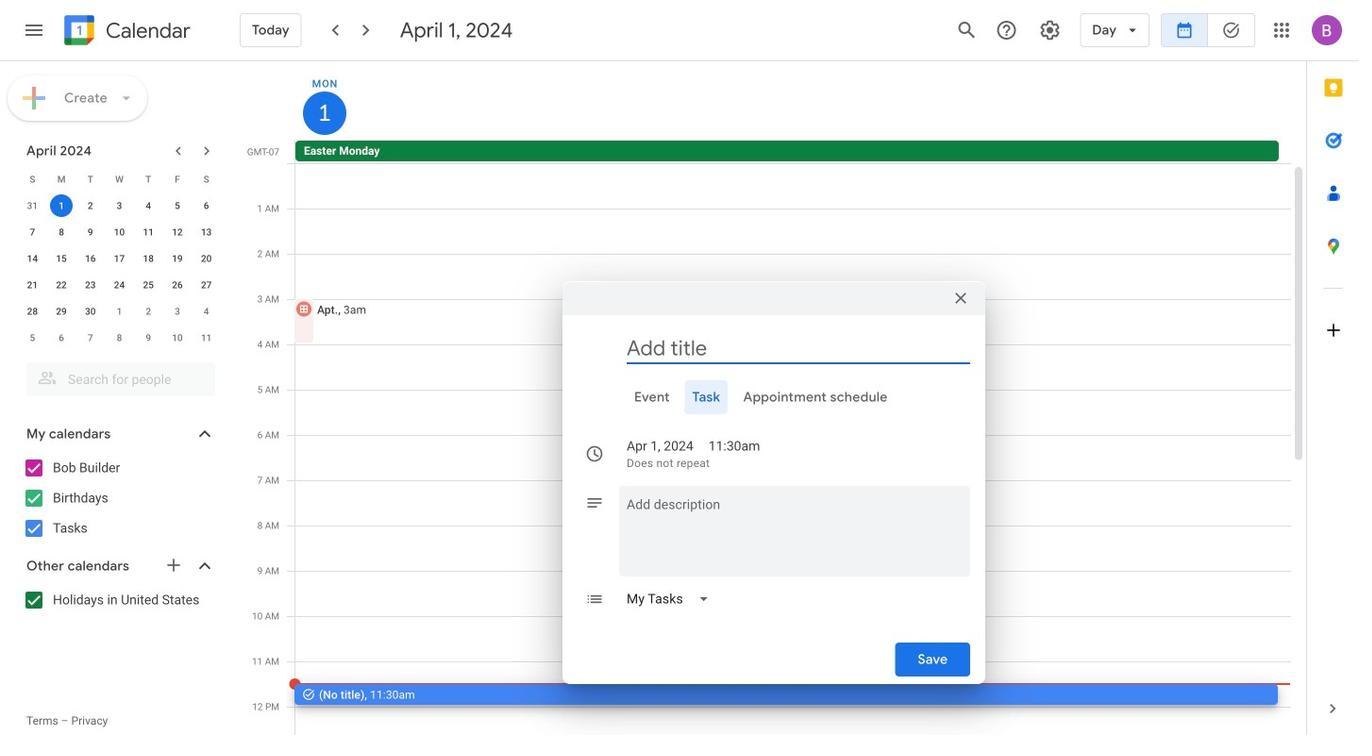 Task type: vqa. For each thing, say whether or not it's contained in the screenshot.
Other calendars list
no



Task type: describe. For each thing, give the bounding box(es) containing it.
4 element
[[137, 194, 160, 217]]

may 9 element
[[137, 327, 160, 349]]

27 element
[[195, 274, 218, 296]]

17 element
[[108, 247, 131, 270]]

10 element
[[108, 221, 131, 244]]

23 element
[[79, 274, 102, 296]]

18 element
[[137, 247, 160, 270]]

may 6 element
[[50, 327, 73, 349]]

3 element
[[108, 194, 131, 217]]

21 element
[[21, 274, 44, 296]]

1, today element
[[50, 194, 73, 217]]

Add description text field
[[619, 494, 970, 562]]

add other calendars image
[[164, 556, 183, 575]]

march 31 element
[[21, 194, 44, 217]]

settings menu image
[[1038, 19, 1061, 42]]

may 3 element
[[166, 300, 189, 323]]

my calendars list
[[4, 453, 234, 544]]

may 4 element
[[195, 300, 218, 323]]

14 element
[[21, 247, 44, 270]]

16 element
[[79, 247, 102, 270]]

7 element
[[21, 221, 44, 244]]

25 element
[[137, 274, 160, 296]]

5 element
[[166, 194, 189, 217]]

2 element
[[79, 194, 102, 217]]

22 element
[[50, 274, 73, 296]]

12 element
[[166, 221, 189, 244]]

20 element
[[195, 247, 218, 270]]



Task type: locate. For each thing, give the bounding box(es) containing it.
heading inside calendar element
[[102, 19, 191, 42]]

april 2024 grid
[[18, 166, 221, 351]]

8 element
[[50, 221, 73, 244]]

may 1 element
[[108, 300, 131, 323]]

Add title text field
[[627, 334, 970, 362]]

may 2 element
[[137, 300, 160, 323]]

29 element
[[50, 300, 73, 323]]

may 8 element
[[108, 327, 131, 349]]

heading
[[102, 19, 191, 42]]

11 element
[[137, 221, 160, 244]]

None search field
[[0, 355, 234, 396]]

28 element
[[21, 300, 44, 323]]

grid
[[242, 61, 1306, 735]]

24 element
[[108, 274, 131, 296]]

15 element
[[50, 247, 73, 270]]

calendar element
[[60, 11, 191, 53]]

main drawer image
[[23, 19, 45, 42]]

19 element
[[166, 247, 189, 270]]

0 horizontal spatial tab list
[[578, 380, 970, 414]]

cell inside the april 2024 grid
[[47, 193, 76, 219]]

monday, april 1, today element
[[303, 92, 346, 135]]

1 horizontal spatial tab list
[[1307, 61, 1359, 682]]

9 element
[[79, 221, 102, 244]]

Search for people text field
[[38, 362, 204, 396]]

13 element
[[195, 221, 218, 244]]

26 element
[[166, 274, 189, 296]]

1 horizontal spatial cell
[[294, 163, 1291, 735]]

0 horizontal spatial cell
[[47, 193, 76, 219]]

30 element
[[79, 300, 102, 323]]

tab list
[[1307, 61, 1359, 682], [578, 380, 970, 414]]

cell
[[294, 163, 1291, 735], [47, 193, 76, 219]]

row
[[287, 141, 1306, 163], [287, 163, 1291, 735], [18, 166, 221, 193], [18, 193, 221, 219], [18, 219, 221, 245], [18, 245, 221, 272], [18, 272, 221, 298], [18, 298, 221, 325], [18, 325, 221, 351]]

may 5 element
[[21, 327, 44, 349]]

may 7 element
[[79, 327, 102, 349]]

row group
[[18, 193, 221, 351]]

may 10 element
[[166, 327, 189, 349]]

may 11 element
[[195, 327, 218, 349]]

None field
[[619, 582, 725, 616]]

6 element
[[195, 194, 218, 217]]



